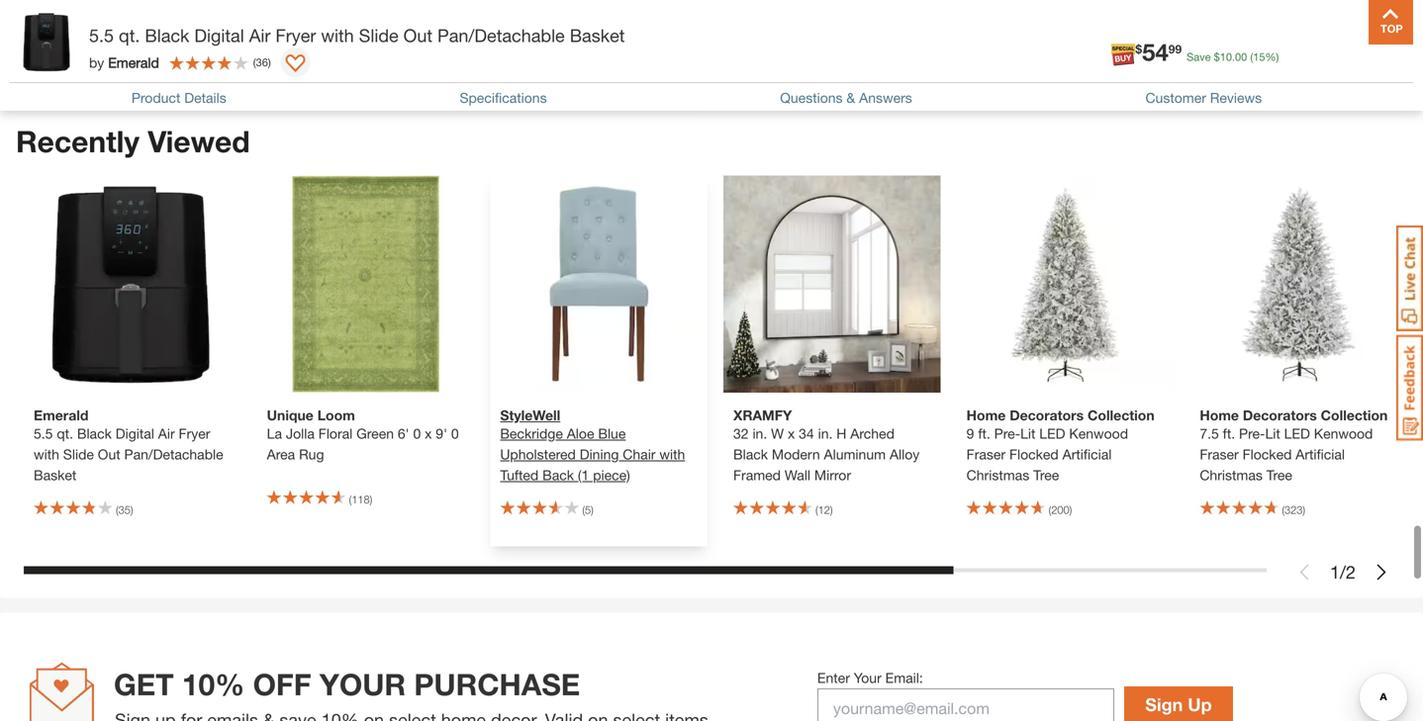 Task type: describe. For each thing, give the bounding box(es) containing it.
collection for 7.5 ft. pre-lit led kenwood fraser flocked artificial christmas tree
[[1321, 407, 1388, 424]]

( for home decorators collection 7.5 ft. pre-lit led kenwood fraser flocked artificial christmas tree
[[1282, 504, 1285, 517]]

christmas for home decorators collection 9 ft. pre-lit led kenwood fraser flocked artificial christmas tree
[[967, 467, 1030, 484]]

off
[[253, 667, 311, 702]]

unique
[[267, 407, 314, 424]]

save
[[1187, 50, 1211, 63]]

( 118 )
[[349, 493, 373, 506]]

%)
[[1265, 50, 1279, 63]]

) for home decorators collection 9 ft. pre-lit led kenwood fraser flocked artificial christmas tree
[[1070, 504, 1072, 517]]

( 200 )
[[1049, 504, 1072, 517]]

kenwood for 9 ft. pre-lit led kenwood fraser flocked artificial christmas tree
[[1069, 426, 1128, 442]]

.
[[1232, 50, 1235, 63]]

specifications
[[460, 90, 547, 106]]

by
[[89, 54, 104, 71]]

next slide image
[[1374, 565, 1390, 581]]

ft. for 7.5
[[1223, 426, 1235, 442]]

$ inside $ 54 99
[[1136, 42, 1142, 56]]

pan/detachable inside 'emerald 5.5 qt. black digital air fryer with slide out pan/detachable basket'
[[124, 446, 223, 463]]

w
[[771, 426, 784, 442]]

basket inside 'emerald 5.5 qt. black digital air fryer with slide out pan/detachable basket'
[[34, 467, 77, 484]]

decorators for 7.5
[[1243, 407, 1317, 424]]

0 vertical spatial basket
[[570, 25, 625, 46]]

sign up button
[[1124, 687, 1233, 722]]

questions
[[780, 90, 843, 106]]

1 horizontal spatial air
[[249, 25, 271, 46]]

modern
[[772, 446, 820, 463]]

arched
[[851, 426, 895, 442]]

) for emerald 5.5 qt. black digital air fryer with slide out pan/detachable basket
[[131, 504, 133, 517]]

( 12 )
[[816, 504, 833, 517]]

xramfy
[[733, 407, 792, 424]]

product
[[131, 90, 181, 106]]

7.5
[[1200, 426, 1219, 442]]

pre- for 7.5
[[1239, 426, 1265, 442]]

questions & answers
[[780, 90, 912, 106]]

12
[[818, 504, 830, 517]]

framed
[[733, 467, 781, 484]]

) for xramfy 32 in. w x 34 in. h arched black modern aluminum alloy framed wall mirror
[[830, 504, 833, 517]]

9'
[[436, 426, 447, 442]]

live chat image
[[1397, 226, 1423, 332]]

5.5 inside 'emerald 5.5 qt. black digital air fryer with slide out pan/detachable basket'
[[34, 426, 53, 442]]

loom
[[317, 407, 355, 424]]

32
[[733, 426, 749, 442]]

top button
[[1369, 0, 1413, 45]]

1 horizontal spatial digital
[[194, 25, 244, 46]]

1 horizontal spatial fryer
[[276, 25, 316, 46]]

stylewell beckridge aloe blue upholstered dining chair with tufted back (1 piece)
[[500, 407, 685, 484]]

decorators for 9
[[1010, 407, 1084, 424]]

54
[[1142, 38, 1169, 66]]

fraser for 7.5
[[1200, 446, 1239, 463]]

5
[[585, 504, 591, 517]]

feedback link image
[[1397, 335, 1423, 441]]

up
[[1188, 694, 1212, 716]]

2
[[1346, 562, 1356, 583]]

00
[[1235, 50, 1247, 63]]

stylewell
[[500, 407, 560, 424]]

$ 54 99
[[1136, 38, 1182, 66]]

slide inside 'emerald 5.5 qt. black digital air fryer with slide out pan/detachable basket'
[[63, 446, 94, 463]]

pre- for 9
[[994, 426, 1021, 442]]

product image image
[[15, 10, 79, 74]]

recently viewed
[[16, 124, 250, 159]]

lit for 9
[[1021, 426, 1036, 442]]

0 vertical spatial slide
[[359, 25, 399, 46]]

9
[[967, 426, 974, 442]]

sign up
[[1145, 694, 1212, 716]]

&
[[847, 90, 855, 106]]

home decorators collection 9 ft. pre-lit led kenwood fraser flocked artificial christmas tree
[[967, 407, 1155, 484]]

artificial for 9 ft. pre-lit led kenwood fraser flocked artificial christmas tree
[[1063, 446, 1112, 463]]

details
[[184, 90, 226, 106]]

99
[[1169, 42, 1182, 56]]

emerald 5.5 qt. black digital air fryer with slide out pan/detachable basket
[[34, 407, 223, 484]]

1 horizontal spatial 5.5
[[89, 25, 114, 46]]

/
[[1340, 562, 1346, 583]]

email:
[[886, 670, 923, 686]]

product details
[[131, 90, 226, 106]]

35
[[118, 504, 131, 517]]

by emerald
[[89, 54, 159, 71]]

x inside xramfy 32 in. w x 34 in. h arched black modern aluminum alloy framed wall mirror
[[788, 426, 795, 442]]

1 / 2
[[1330, 562, 1356, 583]]

( for stylewell beckridge aloe blue upholstered dining chair with tufted back (1 piece)
[[582, 504, 585, 517]]

34
[[799, 426, 814, 442]]

led for 7.5 ft. pre-lit led kenwood fraser flocked artificial christmas tree
[[1284, 426, 1310, 442]]

( 5 )
[[582, 504, 594, 517]]

answers
[[859, 90, 912, 106]]

10%
[[182, 667, 245, 702]]

enter your email:
[[818, 670, 923, 686]]

black inside xramfy 32 in. w x 34 in. h arched black modern aluminum alloy framed wall mirror
[[733, 446, 768, 463]]

chair
[[623, 446, 656, 463]]

green
[[356, 426, 394, 442]]

with for stylewell beckridge aloe blue upholstered dining chair with tufted back (1 piece)
[[660, 446, 685, 463]]

blue
[[598, 426, 626, 442]]

purchase
[[414, 667, 580, 702]]

home for 9
[[967, 407, 1006, 424]]

la jolla floral green 6' 0 x 9' 0 area rug image
[[257, 176, 474, 393]]

( for xramfy 32 in. w x 34 in. h arched black modern aluminum alloy framed wall mirror
[[816, 504, 818, 517]]

qt. inside 'emerald 5.5 qt. black digital air fryer with slide out pan/detachable basket'
[[57, 426, 73, 442]]

lit for 7.5
[[1265, 426, 1281, 442]]

viewed
[[148, 124, 250, 159]]

0 vertical spatial out
[[404, 25, 433, 46]]

) left display icon
[[268, 56, 271, 69]]

15
[[1253, 50, 1265, 63]]

h
[[837, 426, 847, 442]]

unique loom la jolla floral green 6' 0 x 9' 0 area rug
[[267, 407, 459, 463]]



Task type: locate. For each thing, give the bounding box(es) containing it.
with for emerald 5.5 qt. black digital air fryer with slide out pan/detachable basket
[[34, 446, 59, 463]]

flocked up ( 200 )
[[1010, 446, 1059, 463]]

2 decorators from the left
[[1243, 407, 1317, 424]]

0 horizontal spatial fryer
[[179, 426, 210, 442]]

flocked up 323
[[1243, 446, 1292, 463]]

1 fraser from the left
[[967, 446, 1006, 463]]

christmas down 7.5
[[1200, 467, 1263, 484]]

( down home decorators collection 7.5 ft. pre-lit led kenwood fraser flocked artificial christmas tree
[[1282, 504, 1285, 517]]

0 horizontal spatial christmas
[[967, 467, 1030, 484]]

2 vertical spatial black
[[733, 446, 768, 463]]

tree up ( 200 )
[[1033, 467, 1059, 484]]

1 pre- from the left
[[994, 426, 1021, 442]]

0 horizontal spatial basket
[[34, 467, 77, 484]]

collection
[[1088, 407, 1155, 424], [1321, 407, 1388, 424]]

2 home from the left
[[1200, 407, 1239, 424]]

1 tree from the left
[[1033, 467, 1059, 484]]

( left display icon
[[253, 56, 256, 69]]

36
[[256, 56, 268, 69]]

home
[[967, 407, 1006, 424], [1200, 407, 1239, 424]]

christmas down 9
[[967, 467, 1030, 484]]

fraser inside home decorators collection 9 ft. pre-lit led kenwood fraser flocked artificial christmas tree
[[967, 446, 1006, 463]]

display image
[[286, 54, 306, 74]]

1 christmas from the left
[[967, 467, 1030, 484]]

wall
[[785, 467, 811, 484]]

fryer inside 'emerald 5.5 qt. black digital air fryer with slide out pan/detachable basket'
[[179, 426, 210, 442]]

$ left .
[[1214, 50, 1220, 63]]

x right w
[[788, 426, 795, 442]]

digital up 35
[[116, 426, 154, 442]]

$ left 99 on the top
[[1136, 42, 1142, 56]]

0 vertical spatial air
[[249, 25, 271, 46]]

in.
[[753, 426, 767, 442], [818, 426, 833, 442]]

5.5 qt. black digital air fryer with slide out pan/detachable basket image
[[24, 176, 241, 393]]

1 horizontal spatial artificial
[[1296, 446, 1345, 463]]

0 vertical spatial black
[[145, 25, 189, 46]]

0 vertical spatial fryer
[[276, 25, 316, 46]]

ft. inside home decorators collection 9 ft. pre-lit led kenwood fraser flocked artificial christmas tree
[[978, 426, 991, 442]]

fraser down 9
[[967, 446, 1006, 463]]

alloy
[[890, 446, 920, 463]]

ft. right 9
[[978, 426, 991, 442]]

kenwood up ( 200 )
[[1069, 426, 1128, 442]]

fraser down 7.5
[[1200, 446, 1239, 463]]

2 in. from the left
[[818, 426, 833, 442]]

1 horizontal spatial tree
[[1267, 467, 1293, 484]]

1 kenwood from the left
[[1069, 426, 1128, 442]]

(
[[1251, 50, 1253, 63], [253, 56, 256, 69], [349, 493, 352, 506], [116, 504, 118, 517], [582, 504, 585, 517], [816, 504, 818, 517], [1049, 504, 1052, 517], [1282, 504, 1285, 517]]

aloe
[[567, 426, 594, 442]]

1 x from the left
[[425, 426, 432, 442]]

pan/detachable up 35
[[124, 446, 223, 463]]

pre- right 9
[[994, 426, 1021, 442]]

pre-
[[994, 426, 1021, 442], [1239, 426, 1265, 442]]

) down 'piece)'
[[591, 504, 594, 517]]

tree up ( 323 )
[[1267, 467, 1293, 484]]

1 vertical spatial slide
[[63, 446, 94, 463]]

get
[[114, 667, 174, 702]]

fraser for 9
[[967, 446, 1006, 463]]

( 35 )
[[116, 504, 133, 517]]

1 vertical spatial qt.
[[57, 426, 73, 442]]

1 ft. from the left
[[978, 426, 991, 442]]

kenwood for 7.5 ft. pre-lit led kenwood fraser flocked artificial christmas tree
[[1314, 426, 1373, 442]]

air
[[249, 25, 271, 46], [158, 426, 175, 442]]

2 0 from the left
[[451, 426, 459, 442]]

0 horizontal spatial 0
[[413, 426, 421, 442]]

2 christmas from the left
[[1200, 467, 1263, 484]]

1 flocked from the left
[[1010, 446, 1059, 463]]

2 tree from the left
[[1267, 467, 1293, 484]]

( 36 )
[[253, 56, 271, 69]]

( down home decorators collection 9 ft. pre-lit led kenwood fraser flocked artificial christmas tree
[[1049, 504, 1052, 517]]

1 vertical spatial basket
[[34, 467, 77, 484]]

beckridge aloe blue upholstered dining chair with tufted back (1 piece) image
[[490, 176, 708, 393]]

home up 9
[[967, 407, 1006, 424]]

qt.
[[119, 25, 140, 46], [57, 426, 73, 442]]

1 lit from the left
[[1021, 426, 1036, 442]]

xramfy 32 in. w x 34 in. h arched black modern aluminum alloy framed wall mirror
[[733, 407, 920, 484]]

pan/detachable up specifications
[[438, 25, 565, 46]]

your
[[320, 667, 406, 702]]

home inside home decorators collection 9 ft. pre-lit led kenwood fraser flocked artificial christmas tree
[[967, 407, 1006, 424]]

led for 9 ft. pre-lit led kenwood fraser flocked artificial christmas tree
[[1040, 426, 1066, 442]]

flocked inside home decorators collection 7.5 ft. pre-lit led kenwood fraser flocked artificial christmas tree
[[1243, 446, 1292, 463]]

lit inside home decorators collection 7.5 ft. pre-lit led kenwood fraser flocked artificial christmas tree
[[1265, 426, 1281, 442]]

kenwood left "feedback link" image
[[1314, 426, 1373, 442]]

2 kenwood from the left
[[1314, 426, 1373, 442]]

pan/detachable
[[438, 25, 565, 46], [124, 446, 223, 463]]

fryer up display icon
[[276, 25, 316, 46]]

area
[[267, 446, 295, 463]]

) down 'emerald 5.5 qt. black digital air fryer with slide out pan/detachable basket'
[[131, 504, 133, 517]]

1 horizontal spatial led
[[1284, 426, 1310, 442]]

pre- right 7.5
[[1239, 426, 1265, 442]]

kenwood inside home decorators collection 7.5 ft. pre-lit led kenwood fraser flocked artificial christmas tree
[[1314, 426, 1373, 442]]

( for emerald 5.5 qt. black digital air fryer with slide out pan/detachable basket
[[116, 504, 118, 517]]

0 horizontal spatial out
[[98, 446, 120, 463]]

( for home decorators collection 9 ft. pre-lit led kenwood fraser flocked artificial christmas tree
[[1049, 504, 1052, 517]]

0 horizontal spatial collection
[[1088, 407, 1155, 424]]

rug
[[299, 446, 324, 463]]

beckridge
[[500, 426, 563, 442]]

0 horizontal spatial with
[[34, 446, 59, 463]]

ft. right 7.5
[[1223, 426, 1235, 442]]

ft. for 9
[[978, 426, 991, 442]]

0 horizontal spatial decorators
[[1010, 407, 1084, 424]]

collection inside home decorators collection 9 ft. pre-lit led kenwood fraser flocked artificial christmas tree
[[1088, 407, 1155, 424]]

2 artificial from the left
[[1296, 446, 1345, 463]]

x inside unique loom la jolla floral green 6' 0 x 9' 0 area rug
[[425, 426, 432, 442]]

tree for 7.5
[[1267, 467, 1293, 484]]

1 led from the left
[[1040, 426, 1066, 442]]

0 horizontal spatial home
[[967, 407, 1006, 424]]

2 ft. from the left
[[1223, 426, 1235, 442]]

emerald inside 'emerald 5.5 qt. black digital air fryer with slide out pan/detachable basket'
[[34, 407, 89, 424]]

0 horizontal spatial tree
[[1033, 467, 1059, 484]]

) down mirror
[[830, 504, 833, 517]]

decorators up 323
[[1243, 407, 1317, 424]]

1 horizontal spatial fraser
[[1200, 446, 1239, 463]]

back
[[543, 467, 574, 484]]

x
[[425, 426, 432, 442], [788, 426, 795, 442]]

1 horizontal spatial in.
[[818, 426, 833, 442]]

0 horizontal spatial ft.
[[978, 426, 991, 442]]

1 horizontal spatial with
[[321, 25, 354, 46]]

2 horizontal spatial with
[[660, 446, 685, 463]]

1 vertical spatial pan/detachable
[[124, 446, 223, 463]]

led inside home decorators collection 7.5 ft. pre-lit led kenwood fraser flocked artificial christmas tree
[[1284, 426, 1310, 442]]

artificial inside home decorators collection 9 ft. pre-lit led kenwood fraser flocked artificial christmas tree
[[1063, 446, 1112, 463]]

jolla
[[286, 426, 315, 442]]

collection inside home decorators collection 7.5 ft. pre-lit led kenwood fraser flocked artificial christmas tree
[[1321, 407, 1388, 424]]

lit right 7.5
[[1265, 426, 1281, 442]]

1 horizontal spatial decorators
[[1243, 407, 1317, 424]]

1
[[1330, 562, 1340, 583]]

pre- inside home decorators collection 9 ft. pre-lit led kenwood fraser flocked artificial christmas tree
[[994, 426, 1021, 442]]

1 horizontal spatial x
[[788, 426, 795, 442]]

out inside 'emerald 5.5 qt. black digital air fryer with slide out pan/detachable basket'
[[98, 446, 120, 463]]

1 0 from the left
[[413, 426, 421, 442]]

1 horizontal spatial 0
[[451, 426, 459, 442]]

0 horizontal spatial kenwood
[[1069, 426, 1128, 442]]

1 horizontal spatial christmas
[[1200, 467, 1263, 484]]

artificial up ( 200 )
[[1063, 446, 1112, 463]]

tree inside home decorators collection 7.5 ft. pre-lit led kenwood fraser flocked artificial christmas tree
[[1267, 467, 1293, 484]]

1 collection from the left
[[1088, 407, 1155, 424]]

1 horizontal spatial basket
[[570, 25, 625, 46]]

with inside stylewell beckridge aloe blue upholstered dining chair with tufted back (1 piece)
[[660, 446, 685, 463]]

2 collection from the left
[[1321, 407, 1388, 424]]

1 horizontal spatial slide
[[359, 25, 399, 46]]

this is the first slide image
[[1297, 565, 1312, 581]]

323
[[1285, 504, 1303, 517]]

1 vertical spatial out
[[98, 446, 120, 463]]

0 horizontal spatial pan/detachable
[[124, 446, 223, 463]]

digital up details
[[194, 25, 244, 46]]

flocked inside home decorators collection 9 ft. pre-lit led kenwood fraser flocked artificial christmas tree
[[1010, 446, 1059, 463]]

0 horizontal spatial slide
[[63, 446, 94, 463]]

reviews
[[1210, 90, 1262, 106]]

lit right 9
[[1021, 426, 1036, 442]]

0 horizontal spatial air
[[158, 426, 175, 442]]

1 vertical spatial 5.5
[[34, 426, 53, 442]]

118
[[352, 493, 370, 506]]

)
[[268, 56, 271, 69], [370, 493, 373, 506], [131, 504, 133, 517], [591, 504, 594, 517], [830, 504, 833, 517], [1070, 504, 1072, 517], [1303, 504, 1306, 517]]

la
[[267, 426, 282, 442]]

2 fraser from the left
[[1200, 446, 1239, 463]]

2 horizontal spatial black
[[733, 446, 768, 463]]

( down mirror
[[816, 504, 818, 517]]

slide
[[359, 25, 399, 46], [63, 446, 94, 463]]

0 horizontal spatial qt.
[[57, 426, 73, 442]]

flocked for 9
[[1010, 446, 1059, 463]]

christmas inside home decorators collection 9 ft. pre-lit led kenwood fraser flocked artificial christmas tree
[[967, 467, 1030, 484]]

0 vertical spatial 5.5
[[89, 25, 114, 46]]

1 horizontal spatial pan/detachable
[[438, 25, 565, 46]]

digital
[[194, 25, 244, 46], [116, 426, 154, 442]]

1 horizontal spatial ft.
[[1223, 426, 1235, 442]]

kenwood
[[1069, 426, 1128, 442], [1314, 426, 1373, 442]]

( 323 )
[[1282, 504, 1306, 517]]

1 horizontal spatial kenwood
[[1314, 426, 1373, 442]]

2 lit from the left
[[1265, 426, 1281, 442]]

0 horizontal spatial 5.5
[[34, 426, 53, 442]]

decorators inside home decorators collection 9 ft. pre-lit led kenwood fraser flocked artificial christmas tree
[[1010, 407, 1084, 424]]

lit inside home decorators collection 9 ft. pre-lit led kenwood fraser flocked artificial christmas tree
[[1021, 426, 1036, 442]]

lit
[[1021, 426, 1036, 442], [1265, 426, 1281, 442]]

home for 7.5
[[1200, 407, 1239, 424]]

) for home decorators collection 7.5 ft. pre-lit led kenwood fraser flocked artificial christmas tree
[[1303, 504, 1306, 517]]

artificial for 7.5 ft. pre-lit led kenwood fraser flocked artificial christmas tree
[[1296, 446, 1345, 463]]

0 right the 9'
[[451, 426, 459, 442]]

black inside 'emerald 5.5 qt. black digital air fryer with slide out pan/detachable basket'
[[77, 426, 112, 442]]

2 pre- from the left
[[1239, 426, 1265, 442]]

0 horizontal spatial led
[[1040, 426, 1066, 442]]

piece)
[[593, 467, 630, 484]]

fryer left la
[[179, 426, 210, 442]]

1 horizontal spatial lit
[[1265, 426, 1281, 442]]

0 horizontal spatial $
[[1136, 42, 1142, 56]]

) for stylewell beckridge aloe blue upholstered dining chair with tufted back (1 piece)
[[591, 504, 594, 517]]

0 vertical spatial pan/detachable
[[438, 25, 565, 46]]

dining
[[580, 446, 619, 463]]

0 horizontal spatial flocked
[[1010, 446, 1059, 463]]

( right the 00
[[1251, 50, 1253, 63]]

ft.
[[978, 426, 991, 442], [1223, 426, 1235, 442]]

enter
[[818, 670, 850, 686]]

mirror
[[815, 467, 851, 484]]

0
[[413, 426, 421, 442], [451, 426, 459, 442]]

0 horizontal spatial x
[[425, 426, 432, 442]]

0 horizontal spatial emerald
[[34, 407, 89, 424]]

home inside home decorators collection 7.5 ft. pre-lit led kenwood fraser flocked artificial christmas tree
[[1200, 407, 1239, 424]]

2 led from the left
[[1284, 426, 1310, 442]]

2 flocked from the left
[[1243, 446, 1292, 463]]

32 in. w x 34 in. h arched black modern aluminum alloy framed wall mirror image
[[724, 176, 941, 393]]

1 horizontal spatial home
[[1200, 407, 1239, 424]]

christmas for home decorators collection 7.5 ft. pre-lit led kenwood fraser flocked artificial christmas tree
[[1200, 467, 1263, 484]]

fraser inside home decorators collection 7.5 ft. pre-lit led kenwood fraser flocked artificial christmas tree
[[1200, 446, 1239, 463]]

1 vertical spatial digital
[[116, 426, 154, 442]]

flocked for 7.5
[[1243, 446, 1292, 463]]

aluminum
[[824, 446, 886, 463]]

get 10% off your purchase
[[114, 667, 580, 702]]

air inside 'emerald 5.5 qt. black digital air fryer with slide out pan/detachable basket'
[[158, 426, 175, 442]]

1 in. from the left
[[753, 426, 767, 442]]

0 right 6'
[[413, 426, 421, 442]]

1 vertical spatial emerald
[[34, 407, 89, 424]]

led
[[1040, 426, 1066, 442], [1284, 426, 1310, 442]]

collection for 9 ft. pre-lit led kenwood fraser flocked artificial christmas tree
[[1088, 407, 1155, 424]]

decorators inside home decorators collection 7.5 ft. pre-lit led kenwood fraser flocked artificial christmas tree
[[1243, 407, 1317, 424]]

in. left h
[[818, 426, 833, 442]]

10
[[1220, 50, 1232, 63]]

1 artificial from the left
[[1063, 446, 1112, 463]]

out
[[404, 25, 433, 46], [98, 446, 120, 463]]

led inside home decorators collection 9 ft. pre-lit led kenwood fraser flocked artificial christmas tree
[[1040, 426, 1066, 442]]

) for unique loom la jolla floral green 6' 0 x 9' 0 area rug
[[370, 493, 373, 506]]

artificial up 323
[[1296, 446, 1345, 463]]

decorators up ( 200 )
[[1010, 407, 1084, 424]]

) down unique loom la jolla floral green 6' 0 x 9' 0 area rug
[[370, 493, 373, 506]]

fraser
[[967, 446, 1006, 463], [1200, 446, 1239, 463]]

questions & answers button
[[780, 90, 912, 106], [780, 90, 912, 106]]

1 decorators from the left
[[1010, 407, 1084, 424]]

) down home decorators collection 9 ft. pre-lit led kenwood fraser flocked artificial christmas tree
[[1070, 504, 1072, 517]]

in. left w
[[753, 426, 767, 442]]

1 vertical spatial air
[[158, 426, 175, 442]]

1 vertical spatial black
[[77, 426, 112, 442]]

pre- inside home decorators collection 7.5 ft. pre-lit led kenwood fraser flocked artificial christmas tree
[[1239, 426, 1265, 442]]

recently
[[16, 124, 140, 159]]

x left the 9'
[[425, 426, 432, 442]]

0 horizontal spatial artificial
[[1063, 446, 1112, 463]]

1 home from the left
[[967, 407, 1006, 424]]

tree for 9
[[1033, 467, 1059, 484]]

customer
[[1146, 90, 1207, 106]]

home up 7.5
[[1200, 407, 1239, 424]]

2 x from the left
[[788, 426, 795, 442]]

( down unique loom la jolla floral green 6' 0 x 9' 0 area rug
[[349, 493, 352, 506]]

1 horizontal spatial out
[[404, 25, 433, 46]]

0 horizontal spatial lit
[[1021, 426, 1036, 442]]

christmas inside home decorators collection 7.5 ft. pre-lit led kenwood fraser flocked artificial christmas tree
[[1200, 467, 1263, 484]]

1 horizontal spatial emerald
[[108, 54, 159, 71]]

with inside 'emerald 5.5 qt. black digital air fryer with slide out pan/detachable basket'
[[34, 446, 59, 463]]

(1
[[578, 467, 589, 484]]

) up this is the first slide icon
[[1303, 504, 1306, 517]]

flocked
[[1010, 446, 1059, 463], [1243, 446, 1292, 463]]

digital inside 'emerald 5.5 qt. black digital air fryer with slide out pan/detachable basket'
[[116, 426, 154, 442]]

0 vertical spatial digital
[[194, 25, 244, 46]]

basket
[[570, 25, 625, 46], [34, 467, 77, 484]]

0 vertical spatial qt.
[[119, 25, 140, 46]]

home decorators collection 7.5 ft. pre-lit led kenwood fraser flocked artificial christmas tree
[[1200, 407, 1388, 484]]

7.5 ft. pre-lit led kenwood fraser flocked artificial christmas tree image
[[1190, 176, 1408, 393]]

0 horizontal spatial digital
[[116, 426, 154, 442]]

0 horizontal spatial fraser
[[967, 446, 1006, 463]]

5.5 qt. black digital air fryer with slide out pan/detachable basket
[[89, 25, 625, 46]]

9 ft. pre-lit led kenwood fraser flocked artificial christmas tree image
[[957, 176, 1174, 393]]

( for unique loom la jolla floral green 6' 0 x 9' 0 area rug
[[349, 493, 352, 506]]

0 horizontal spatial in.
[[753, 426, 767, 442]]

floral
[[319, 426, 353, 442]]

0 horizontal spatial black
[[77, 426, 112, 442]]

save $ 10 . 00 ( 15 %)
[[1187, 50, 1279, 63]]

sign
[[1145, 694, 1183, 716]]

( down "(1"
[[582, 504, 585, 517]]

tree inside home decorators collection 9 ft. pre-lit led kenwood fraser flocked artificial christmas tree
[[1033, 467, 1059, 484]]

tufted
[[500, 467, 539, 484]]

0 horizontal spatial pre-
[[994, 426, 1021, 442]]

1 horizontal spatial qt.
[[119, 25, 140, 46]]

led up ( 323 )
[[1284, 426, 1310, 442]]

kenwood inside home decorators collection 9 ft. pre-lit led kenwood fraser flocked artificial christmas tree
[[1069, 426, 1128, 442]]

1 vertical spatial fryer
[[179, 426, 210, 442]]

1 horizontal spatial pre-
[[1239, 426, 1265, 442]]

6'
[[398, 426, 409, 442]]

christmas
[[967, 467, 1030, 484], [1200, 467, 1263, 484]]

ft. inside home decorators collection 7.5 ft. pre-lit led kenwood fraser flocked artificial christmas tree
[[1223, 426, 1235, 442]]

0 vertical spatial emerald
[[108, 54, 159, 71]]

led up ( 200 )
[[1040, 426, 1066, 442]]

artificial inside home decorators collection 7.5 ft. pre-lit led kenwood fraser flocked artificial christmas tree
[[1296, 446, 1345, 463]]

upholstered
[[500, 446, 576, 463]]

200
[[1052, 504, 1070, 517]]

( down 'emerald 5.5 qt. black digital air fryer with slide out pan/detachable basket'
[[116, 504, 118, 517]]

1 horizontal spatial flocked
[[1243, 446, 1292, 463]]

1 horizontal spatial $
[[1214, 50, 1220, 63]]

1 horizontal spatial collection
[[1321, 407, 1388, 424]]

1 horizontal spatial black
[[145, 25, 189, 46]]

your
[[854, 670, 882, 686]]

yourname@email.com text field
[[818, 689, 1114, 722]]

product details button
[[131, 90, 226, 106], [131, 90, 226, 106]]

specifications button
[[460, 90, 547, 106], [460, 90, 547, 106]]

customer reviews
[[1146, 90, 1262, 106]]



Task type: vqa. For each thing, say whether or not it's contained in the screenshot.
the caret icon
no



